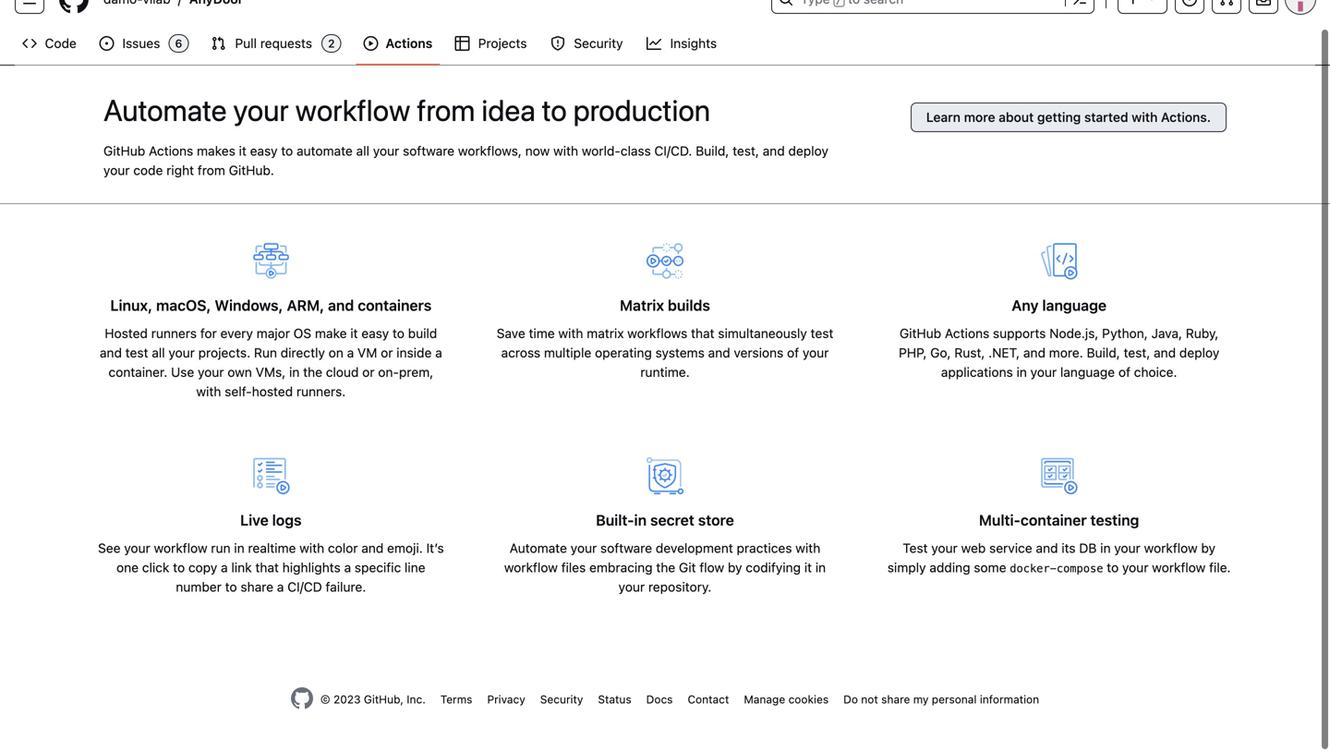 Task type: describe. For each thing, give the bounding box(es) containing it.
applications
[[941, 366, 1013, 382]]

with inside 'see your workflow run in realtime with color and emoji. it's one click to copy a link that highlights a specific line number to share a ci/cd failure.'
[[300, 542, 324, 558]]

status
[[598, 695, 632, 708]]

specific
[[355, 562, 401, 577]]

it's
[[426, 542, 444, 558]]

learn more about getting started with actions. link
[[911, 104, 1227, 134]]

a up "failure." at the left
[[344, 562, 351, 577]]

learn more about getting started with actions.
[[926, 111, 1211, 127]]

privacy link
[[487, 695, 525, 708]]

web
[[961, 542, 986, 558]]

issue opened image for git pull request image
[[1183, 0, 1197, 8]]

test
[[903, 542, 928, 558]]

that inside 'see your workflow run in realtime with color and emoji. it's one click to copy a link that highlights a specific line number to share a ci/cd failure.'
[[255, 562, 279, 577]]

homepage image
[[291, 689, 313, 711]]

automate your workflow from idea to production
[[103, 94, 710, 129]]

share inside 'see your workflow run in realtime with color and emoji. it's one click to copy a link that highlights a specific line number to share a ci/cd failure.'
[[241, 581, 274, 596]]

repository.
[[648, 581, 712, 596]]

choice.
[[1134, 366, 1177, 382]]

any
[[1012, 298, 1039, 316]]

file.
[[1209, 562, 1231, 577]]

docker-
[[1010, 564, 1057, 577]]

to right compose
[[1107, 562, 1119, 577]]

in inside 'see your workflow run in realtime with color and emoji. it's one click to copy a link that highlights a specific line number to share a ci/cd failure.'
[[234, 542, 245, 558]]

one
[[117, 562, 139, 577]]

automate for automate your software development practices with workflow files embracing the git flow by codifying it in your repository.
[[510, 542, 567, 558]]

in inside "github actions supports node.js, python, java, ruby, php, go, rust, .net, and more. build, test, and deploy applications in your language of choice."
[[1017, 366, 1027, 382]]

your down testing
[[1122, 562, 1149, 577]]

with inside automate your software development practices with workflow files embracing the git flow by codifying it in your repository.
[[796, 542, 821, 558]]

a left ci/cd
[[277, 581, 284, 596]]

1 vertical spatial security link
[[540, 695, 583, 708]]

arm,
[[287, 298, 324, 316]]

live
[[240, 513, 269, 531]]

built-
[[596, 513, 634, 531]]

by inside automate your software development practices with workflow files embracing the git flow by codifying it in your repository.
[[728, 562, 742, 577]]

by inside test your web service and its db in your workflow by simply adding some
[[1201, 542, 1216, 558]]

node.js,
[[1050, 328, 1099, 343]]

actions link
[[356, 31, 440, 59]]

any language
[[1012, 298, 1107, 316]]

live logs
[[240, 513, 302, 531]]

built-in secret store
[[596, 513, 734, 531]]

test inside hosted runners for every major os make it easy to build and test all your projects. run directly on a vm or inside a container. use your own vms, in the cloud or on-prem, with self-hosted runners.
[[125, 347, 148, 362]]

store
[[698, 513, 734, 531]]

your up use
[[169, 347, 195, 362]]

any language image
[[1039, 242, 1080, 284]]

actions for all
[[149, 145, 193, 160]]

your up makes
[[233, 94, 289, 129]]

db
[[1079, 542, 1097, 558]]

0 vertical spatial security link
[[543, 31, 632, 59]]

your down projects.
[[198, 366, 224, 382]]

testing
[[1091, 513, 1139, 531]]

automate for automate your workflow from idea to production
[[103, 94, 227, 129]]

build, inside github actions makes it easy to automate all your software workflows, now with world-class ci/cd. build, test, and deploy your code right from github.
[[696, 145, 729, 160]]

in inside test your web service and its db in your workflow by simply adding some
[[1101, 542, 1111, 558]]

color
[[328, 542, 358, 558]]

line
[[405, 562, 425, 577]]

hosted runners for every major os make it easy to build and test all your projects. run directly on a vm or inside a container. use your own vms, in the cloud or on-prem, with self-hosted runners.
[[100, 328, 442, 401]]

docker-compose to your workflow file.
[[1010, 562, 1231, 577]]

run
[[211, 542, 231, 558]]

projects
[[478, 37, 527, 53]]

supports
[[993, 328, 1046, 343]]

projects link
[[447, 31, 536, 59]]

terms link
[[440, 695, 473, 708]]

inside
[[397, 347, 432, 362]]

in left the secret
[[634, 513, 647, 531]]

information
[[980, 695, 1039, 708]]

pull
[[235, 37, 257, 53]]

© 2023 github, inc.
[[320, 695, 426, 708]]

container.
[[109, 366, 167, 382]]

your up adding
[[932, 542, 958, 558]]

versions
[[734, 347, 784, 362]]

build
[[408, 328, 437, 343]]

your up files
[[571, 542, 597, 558]]

and inside test your web service and its db in your workflow by simply adding some
[[1036, 542, 1058, 558]]

vm
[[358, 347, 377, 362]]

multiple
[[544, 347, 592, 362]]

cloud
[[326, 366, 359, 382]]

language inside "github actions supports node.js, python, java, ruby, php, go, rust, .net, and more. build, test, and deploy applications in your language of choice."
[[1061, 366, 1115, 382]]

linux, macos, windows, arm, and containers
[[110, 298, 432, 316]]

workflow up the 'automate'
[[295, 94, 410, 129]]

insights
[[670, 37, 717, 53]]

right
[[166, 164, 194, 180]]

.net,
[[989, 347, 1020, 362]]

operating
[[595, 347, 652, 362]]

easy inside github actions makes it easy to automate all your software workflows, now with world-class ci/cd. build, test, and deploy your code right from github.
[[250, 145, 278, 160]]

shield image
[[551, 38, 565, 53]]

rust,
[[955, 347, 985, 362]]

workflows
[[628, 328, 688, 343]]

it inside automate your software development practices with workflow files embracing the git flow by codifying it in your repository.
[[804, 562, 812, 577]]

automate your software development practices with workflow files embracing the git flow by codifying it in your repository.
[[504, 542, 826, 596]]

with inside github actions makes it easy to automate all your software workflows, now with world-class ci/cd. build, test, and deploy your code right from github.
[[553, 145, 578, 160]]

workflow left file.
[[1152, 562, 1206, 577]]

operating systems and containers image
[[250, 242, 292, 284]]

all inside hosted runners for every major os make it easy to build and test all your projects. run directly on a vm or inside a container. use your own vms, in the cloud or on-prem, with self-hosted runners.
[[152, 347, 165, 362]]

now
[[525, 145, 550, 160]]

git
[[679, 562, 696, 577]]

to right click
[[173, 562, 185, 577]]

own
[[228, 366, 252, 382]]

and inside save time with matrix workflows that simultaneously test across multiple operating systems and versions of your runtime.
[[708, 347, 730, 362]]

your down automate your workflow from idea to production
[[373, 145, 399, 160]]

requests
[[260, 37, 312, 53]]

java,
[[1152, 328, 1183, 343]]

container
[[1021, 513, 1087, 531]]

realtime
[[248, 542, 296, 558]]

about
[[999, 111, 1034, 127]]

to up now
[[542, 94, 567, 129]]

deploy inside "github actions supports node.js, python, java, ruby, php, go, rust, .net, and more. build, test, and deploy applications in your language of choice."
[[1180, 347, 1220, 362]]

6
[[175, 39, 182, 52]]

terms
[[440, 695, 473, 708]]

0 vertical spatial security
[[574, 37, 623, 53]]

graph image
[[647, 38, 662, 53]]

to down link in the left of the page
[[225, 581, 237, 596]]

a left link in the left of the page
[[221, 562, 228, 577]]

github for github actions supports node.js, python, java, ruby, php, go, rust, .net, and more. build, test, and deploy applications in your language of choice.
[[900, 328, 942, 343]]

inc.
[[407, 695, 426, 708]]

your inside save time with matrix workflows that simultaneously test across multiple operating systems and versions of your runtime.
[[803, 347, 829, 362]]

directly
[[281, 347, 325, 362]]

time
[[529, 328, 555, 343]]

a right inside
[[435, 347, 442, 362]]

it inside hosted runners for every major os make it easy to build and test all your projects. run directly on a vm or inside a container. use your own vms, in the cloud or on-prem, with self-hosted runners.
[[350, 328, 358, 343]]

1 vertical spatial security
[[540, 695, 583, 708]]

your left code
[[103, 164, 130, 180]]

more
[[964, 111, 996, 127]]

every
[[220, 328, 253, 343]]

©
[[320, 695, 330, 708]]

ci/cd.
[[655, 145, 692, 160]]

copy
[[188, 562, 217, 577]]

test inside save time with matrix workflows that simultaneously test across multiple operating systems and versions of your runtime.
[[811, 328, 834, 343]]

actions.
[[1161, 111, 1211, 127]]

do not share my personal information button
[[844, 693, 1039, 710]]

test your web service and its db in your workflow by simply adding some
[[888, 542, 1216, 577]]

github.
[[229, 164, 274, 180]]

started
[[1085, 111, 1129, 127]]

to inside hosted runners for every major os make it easy to build and test all your projects. run directly on a vm or inside a container. use your own vms, in the cloud or on-prem, with self-hosted runners.
[[393, 328, 405, 343]]



Task type: locate. For each thing, give the bounding box(es) containing it.
0 vertical spatial the
[[303, 366, 322, 382]]

build, down python,
[[1087, 347, 1120, 362]]

and inside github actions makes it easy to automate all your software workflows, now with world-class ci/cd. build, test, and deploy your code right from github.
[[763, 145, 785, 160]]

flow
[[700, 562, 724, 577]]

security link left status link
[[540, 695, 583, 708]]

manage cookies
[[744, 695, 829, 708]]

the inside automate your software development practices with workflow files embracing the git flow by codifying it in your repository.
[[656, 562, 676, 577]]

1 vertical spatial share
[[881, 695, 910, 708]]

docs link
[[646, 695, 673, 708]]

test
[[811, 328, 834, 343], [125, 347, 148, 362]]

runners.
[[296, 386, 346, 401]]

command palette image
[[1073, 0, 1087, 8]]

with right started
[[1132, 111, 1158, 127]]

contact
[[688, 695, 729, 708]]

github
[[103, 145, 145, 160], [900, 328, 942, 343]]

of inside save time with matrix workflows that simultaneously test across multiple operating systems and versions of your runtime.
[[787, 347, 799, 362]]

your down embracing
[[619, 581, 645, 596]]

1 vertical spatial issue opened image
[[99, 38, 114, 53]]

1 horizontal spatial issue opened image
[[1183, 0, 1197, 8]]

1 vertical spatial of
[[1119, 366, 1131, 382]]

python,
[[1102, 328, 1148, 343]]

your down more.
[[1031, 366, 1057, 382]]

table image
[[455, 38, 470, 53]]

learn
[[926, 111, 961, 127]]

language
[[1042, 298, 1107, 316], [1061, 366, 1115, 382]]

0 vertical spatial automate
[[103, 94, 227, 129]]

security link
[[543, 31, 632, 59], [540, 695, 583, 708]]

matrix
[[587, 328, 624, 343]]

share left my
[[881, 695, 910, 708]]

in inside automate your software development practices with workflow files embracing the git flow by codifying it in your repository.
[[816, 562, 826, 577]]

0 horizontal spatial all
[[152, 347, 165, 362]]

1 vertical spatial all
[[152, 347, 165, 362]]

test right simultaneously
[[811, 328, 834, 343]]

0 horizontal spatial build,
[[696, 145, 729, 160]]

1 vertical spatial it
[[350, 328, 358, 343]]

software inside github actions makes it easy to automate all your software workflows, now with world-class ci/cd. build, test, and deploy your code right from github.
[[403, 145, 455, 160]]

your inside 'see your workflow run in realtime with color and emoji. it's one click to copy a link that highlights a specific line number to share a ci/cd failure.'
[[124, 542, 150, 558]]

1 vertical spatial software
[[601, 542, 652, 558]]

production
[[573, 94, 710, 129]]

0 vertical spatial by
[[1201, 542, 1216, 558]]

workflow left files
[[504, 562, 558, 577]]

1 vertical spatial from
[[198, 164, 225, 180]]

0 horizontal spatial github
[[103, 145, 145, 160]]

software inside automate your software development practices with workflow files embracing the git flow by codifying it in your repository.
[[601, 542, 652, 558]]

actions right play image
[[386, 37, 433, 53]]

1 vertical spatial build,
[[1087, 347, 1120, 362]]

all inside github actions makes it easy to automate all your software workflows, now with world-class ci/cd. build, test, and deploy your code right from github.
[[356, 145, 370, 160]]

runners
[[151, 328, 197, 343]]

1 vertical spatial test
[[125, 347, 148, 362]]

github up php,
[[900, 328, 942, 343]]

workflow up docker-compose to your workflow file. at the bottom right
[[1144, 542, 1198, 558]]

0 horizontal spatial test
[[125, 347, 148, 362]]

the inside hosted runners for every major os make it easy to build and test all your projects. run directly on a vm or inside a container. use your own vms, in the cloud or on-prem, with self-hosted runners.
[[303, 366, 322, 382]]

0 horizontal spatial of
[[787, 347, 799, 362]]

1 vertical spatial or
[[362, 366, 375, 382]]

make
[[315, 328, 347, 343]]

it right make
[[350, 328, 358, 343]]

0 horizontal spatial automate
[[103, 94, 227, 129]]

in down .net,
[[1017, 366, 1027, 382]]

to inside github actions makes it easy to automate all your software workflows, now with world-class ci/cd. build, test, and deploy your code right from github.
[[281, 145, 293, 160]]

workflow up 'copy'
[[154, 542, 207, 558]]

makes
[[197, 145, 235, 160]]

actions inside github actions makes it easy to automate all your software workflows, now with world-class ci/cd. build, test, and deploy your code right from github.
[[149, 145, 193, 160]]

it inside github actions makes it easy to automate all your software workflows, now with world-class ci/cd. build, test, and deploy your code right from github.
[[239, 145, 247, 160]]

privacy
[[487, 695, 525, 708]]

manage cookies button
[[744, 693, 829, 710]]

1 vertical spatial automate
[[510, 542, 567, 558]]

contact link
[[688, 695, 729, 708]]

more.
[[1049, 347, 1083, 362]]

easy inside hosted runners for every major os make it easy to build and test all your projects. run directly on a vm or inside a container. use your own vms, in the cloud or on-prem, with self-hosted runners.
[[362, 328, 389, 343]]

actions up right
[[149, 145, 193, 160]]

linux,
[[110, 298, 152, 316]]

logs
[[272, 513, 302, 531]]

that
[[691, 328, 715, 343], [255, 562, 279, 577]]

in
[[289, 366, 300, 382], [1017, 366, 1027, 382], [634, 513, 647, 531], [234, 542, 245, 558], [1101, 542, 1111, 558], [816, 562, 826, 577]]

0 horizontal spatial easy
[[250, 145, 278, 160]]

cookies
[[789, 695, 829, 708]]

test, inside "github actions supports node.js, python, java, ruby, php, go, rust, .net, and more. build, test, and deploy applications in your language of choice."
[[1124, 347, 1150, 362]]

across
[[501, 347, 541, 362]]

share
[[241, 581, 274, 596], [881, 695, 910, 708]]

your up one
[[124, 542, 150, 558]]

of inside "github actions supports node.js, python, java, ruby, php, go, rust, .net, and more. build, test, and deploy applications in your language of choice."
[[1119, 366, 1131, 382]]

share down link in the left of the page
[[241, 581, 274, 596]]

and inside hosted runners for every major os make it easy to build and test all your projects. run directly on a vm or inside a container. use your own vms, in the cloud or on-prem, with self-hosted runners.
[[100, 347, 122, 362]]

1 vertical spatial the
[[656, 562, 676, 577]]

0 horizontal spatial or
[[362, 366, 375, 382]]

or down vm
[[362, 366, 375, 382]]

0 vertical spatial easy
[[250, 145, 278, 160]]

with up highlights
[[300, 542, 324, 558]]

status link
[[598, 695, 632, 708]]

0 horizontal spatial deploy
[[789, 145, 829, 160]]

do
[[844, 695, 858, 708]]

simultaneously
[[718, 328, 807, 343]]

0 vertical spatial github
[[103, 145, 145, 160]]

share inside button
[[881, 695, 910, 708]]

1 horizontal spatial test,
[[1124, 347, 1150, 362]]

security left status link
[[540, 695, 583, 708]]

1 vertical spatial that
[[255, 562, 279, 577]]

0 vertical spatial it
[[239, 145, 247, 160]]

deploy inside github actions makes it easy to automate all your software workflows, now with world-class ci/cd. build, test, and deploy your code right from github.
[[789, 145, 829, 160]]

1 horizontal spatial or
[[381, 347, 393, 362]]

issue opened image left git pull request image
[[1183, 0, 1197, 8]]

with inside hosted runners for every major os make it easy to build and test all your projects. run directly on a vm or inside a container. use your own vms, in the cloud or on-prem, with self-hosted runners.
[[196, 386, 221, 401]]

code image
[[22, 38, 37, 53]]

in right the run
[[234, 542, 245, 558]]

with right now
[[553, 145, 578, 160]]

github for github actions makes it easy to automate all your software workflows, now with world-class ci/cd. build, test, and deploy your code right from github.
[[103, 145, 145, 160]]

0 vertical spatial deploy
[[789, 145, 829, 160]]

all down runners
[[152, 347, 165, 362]]

1 horizontal spatial actions
[[386, 37, 433, 53]]

from
[[417, 94, 475, 129], [198, 164, 225, 180]]

multi-container testing
[[979, 513, 1139, 531]]

0 vertical spatial issue opened image
[[1183, 0, 1197, 8]]

not
[[861, 695, 878, 708]]

from inside github actions makes it easy to automate all your software workflows, now with world-class ci/cd. build, test, and deploy your code right from github.
[[198, 164, 225, 180]]

1 horizontal spatial test
[[811, 328, 834, 343]]

2 vertical spatial actions
[[945, 328, 990, 343]]

hosted
[[105, 328, 148, 343]]

from down makes
[[198, 164, 225, 180]]

0 horizontal spatial the
[[303, 366, 322, 382]]

matrix builds image
[[644, 242, 686, 284]]

software down automate your workflow from idea to production
[[403, 145, 455, 160]]

of right the versions
[[787, 347, 799, 362]]

issue opened image
[[1183, 0, 1197, 8], [99, 38, 114, 53]]

from up github actions makes it easy to automate all your software workflows, now with world-class ci/cd. build, test, and deploy your code right from github.
[[417, 94, 475, 129]]

0 vertical spatial build,
[[696, 145, 729, 160]]

1 vertical spatial actions
[[149, 145, 193, 160]]

link
[[231, 562, 252, 577]]

2 vertical spatial it
[[804, 562, 812, 577]]

code
[[45, 37, 77, 53]]

github actions makes it easy to automate all your software workflows, now with world-class ci/cd. build, test, and deploy your code right from github.
[[103, 145, 829, 180]]

some
[[974, 562, 1007, 577]]

a right on
[[347, 347, 354, 362]]

security link left graph "image" in the top of the page
[[543, 31, 632, 59]]

0 horizontal spatial from
[[198, 164, 225, 180]]

github inside "github actions supports node.js, python, java, ruby, php, go, rust, .net, and more. build, test, and deploy applications in your language of choice."
[[900, 328, 942, 343]]

0 horizontal spatial share
[[241, 581, 274, 596]]

0 horizontal spatial software
[[403, 145, 455, 160]]

in inside hosted runners for every major os make it easy to build and test all your projects. run directly on a vm or inside a container. use your own vms, in the cloud or on-prem, with self-hosted runners.
[[289, 366, 300, 382]]

0 horizontal spatial actions
[[149, 145, 193, 160]]

0 horizontal spatial by
[[728, 562, 742, 577]]

0 vertical spatial test,
[[733, 145, 759, 160]]

containers
[[358, 298, 432, 316]]

1 vertical spatial language
[[1061, 366, 1115, 382]]

docs
[[646, 695, 673, 708]]

1 horizontal spatial share
[[881, 695, 910, 708]]

actions inside "github actions supports node.js, python, java, ruby, php, go, rust, .net, and more. build, test, and deploy applications in your language of choice."
[[945, 328, 990, 343]]

embracing
[[589, 562, 653, 577]]

vms,
[[256, 366, 286, 382]]

easy up vm
[[362, 328, 389, 343]]

0 vertical spatial actions
[[386, 37, 433, 53]]

0 vertical spatial test
[[811, 328, 834, 343]]

0 horizontal spatial issue opened image
[[99, 38, 114, 53]]

with inside save time with matrix workflows that simultaneously test across multiple operating systems and versions of your runtime.
[[558, 328, 583, 343]]

security right shield icon
[[574, 37, 623, 53]]

language down more.
[[1061, 366, 1115, 382]]

it right codifying
[[804, 562, 812, 577]]

with inside "link"
[[1132, 111, 1158, 127]]

to left build
[[393, 328, 405, 343]]

play image
[[364, 38, 378, 53]]

service
[[990, 542, 1033, 558]]

with left self-
[[196, 386, 221, 401]]

notifications image
[[1256, 0, 1271, 8]]

test, inside github actions makes it easy to automate all your software workflows, now with world-class ci/cd. build, test, and deploy your code right from github.
[[733, 145, 759, 160]]

0 horizontal spatial test,
[[733, 145, 759, 160]]

homepage image
[[59, 0, 89, 16]]

to left the 'automate'
[[281, 145, 293, 160]]

automate up right
[[103, 94, 227, 129]]

on-
[[378, 366, 399, 382]]

see
[[98, 542, 121, 558]]

my
[[913, 695, 929, 708]]

multi-container testing image
[[1039, 457, 1080, 498]]

your down simultaneously
[[803, 347, 829, 362]]

emoji.
[[387, 542, 423, 558]]

github inside github actions makes it easy to automate all your software workflows, now with world-class ci/cd. build, test, and deploy your code right from github.
[[103, 145, 145, 160]]

class
[[621, 145, 651, 160]]

workflows,
[[458, 145, 522, 160]]

multi-
[[979, 513, 1021, 531]]

list
[[96, 0, 760, 16]]

issue opened image for git pull request icon
[[99, 38, 114, 53]]

code
[[133, 164, 163, 180]]

ruby,
[[1186, 328, 1219, 343]]

actions for php,
[[945, 328, 990, 343]]

build, inside "github actions supports node.js, python, java, ruby, php, go, rust, .net, and more. build, test, and deploy applications in your language of choice."
[[1087, 347, 1120, 362]]

systems
[[656, 347, 705, 362]]

test, right ci/cd. at the top of the page
[[733, 145, 759, 160]]

1 horizontal spatial the
[[656, 562, 676, 577]]

automate
[[103, 94, 227, 129], [510, 542, 567, 558]]

1 vertical spatial deploy
[[1180, 347, 1220, 362]]

easy up github.
[[250, 145, 278, 160]]

with up codifying
[[796, 542, 821, 558]]

github actions supports node.js, python, java, ruby, php, go, rust, .net, and more. build, test, and deploy applications in your language of choice.
[[899, 328, 1220, 382]]

development
[[656, 542, 733, 558]]

on
[[329, 347, 344, 362]]

a
[[347, 347, 354, 362], [435, 347, 442, 362], [221, 562, 228, 577], [344, 562, 351, 577], [277, 581, 284, 596]]

the
[[303, 366, 322, 382], [656, 562, 676, 577]]

1 horizontal spatial by
[[1201, 542, 1216, 558]]

that up systems on the top of page
[[691, 328, 715, 343]]

0 vertical spatial share
[[241, 581, 274, 596]]

and inside 'see your workflow run in realtime with color and emoji. it's one click to copy a link that highlights a specific line number to share a ci/cd failure.'
[[361, 542, 384, 558]]

number
[[176, 581, 222, 596]]

the left git at the bottom of the page
[[656, 562, 676, 577]]

1 horizontal spatial software
[[601, 542, 652, 558]]

0 vertical spatial of
[[787, 347, 799, 362]]

automate up files
[[510, 542, 567, 558]]

your inside "github actions supports node.js, python, java, ruby, php, go, rust, .net, and more. build, test, and deploy applications in your language of choice."
[[1031, 366, 1057, 382]]

triangle down image
[[1145, 0, 1159, 7]]

secret store image
[[644, 457, 686, 498]]

language up node.js,
[[1042, 298, 1107, 316]]

by right "flow" at the bottom
[[728, 562, 742, 577]]

issue opened image left issues at the top of page
[[99, 38, 114, 53]]

live logs image
[[250, 457, 292, 498]]

actions up the rust,
[[945, 328, 990, 343]]

2023
[[333, 695, 361, 708]]

runtime.
[[641, 366, 690, 382]]

1 vertical spatial by
[[728, 562, 742, 577]]

1 vertical spatial test,
[[1124, 347, 1150, 362]]

workflow inside 'see your workflow run in realtime with color and emoji. it's one click to copy a link that highlights a specific line number to share a ci/cd failure.'
[[154, 542, 207, 558]]

major
[[257, 328, 290, 343]]

easy
[[250, 145, 278, 160], [362, 328, 389, 343]]

software up embracing
[[601, 542, 652, 558]]

builds
[[668, 298, 710, 316]]

insights link
[[639, 31, 726, 59]]

with up multiple
[[558, 328, 583, 343]]

build, right ci/cd. at the top of the page
[[696, 145, 729, 160]]

1 vertical spatial github
[[900, 328, 942, 343]]

2 horizontal spatial it
[[804, 562, 812, 577]]

that down realtime
[[255, 562, 279, 577]]

plus image
[[1126, 0, 1141, 8]]

simply
[[888, 562, 926, 577]]

actions
[[386, 37, 433, 53], [149, 145, 193, 160], [945, 328, 990, 343]]

1 horizontal spatial of
[[1119, 366, 1131, 382]]

it up github.
[[239, 145, 247, 160]]

git pull request image
[[1219, 0, 1234, 8]]

matrix
[[620, 298, 664, 316]]

1 horizontal spatial github
[[900, 328, 942, 343]]

workflow inside test your web service and its db in your workflow by simply adding some
[[1144, 542, 1198, 558]]

adding
[[930, 562, 971, 577]]

github up code
[[103, 145, 145, 160]]

0 horizontal spatial it
[[239, 145, 247, 160]]

by up file.
[[1201, 542, 1216, 558]]

workflow
[[295, 94, 410, 129], [154, 542, 207, 558], [1144, 542, 1198, 558], [504, 562, 558, 577], [1152, 562, 1206, 577]]

0 horizontal spatial that
[[255, 562, 279, 577]]

in right codifying
[[816, 562, 826, 577]]

2 horizontal spatial actions
[[945, 328, 990, 343]]

that inside save time with matrix workflows that simultaneously test across multiple operating systems and versions of your runtime.
[[691, 328, 715, 343]]

do not share my personal information
[[844, 695, 1039, 708]]

test, down python,
[[1124, 347, 1150, 362]]

its
[[1062, 542, 1076, 558]]

in down directly
[[289, 366, 300, 382]]

1 horizontal spatial from
[[417, 94, 475, 129]]

or
[[381, 347, 393, 362], [362, 366, 375, 382]]

test up container.
[[125, 347, 148, 362]]

automate inside automate your software development practices with workflow files embracing the git flow by codifying it in your repository.
[[510, 542, 567, 558]]

1 horizontal spatial easy
[[362, 328, 389, 343]]

in right db
[[1101, 542, 1111, 558]]

0 vertical spatial all
[[356, 145, 370, 160]]

git pull request image
[[211, 38, 226, 53]]

1 horizontal spatial deploy
[[1180, 347, 1220, 362]]

1 horizontal spatial build,
[[1087, 347, 1120, 362]]

0 vertical spatial or
[[381, 347, 393, 362]]

1 horizontal spatial that
[[691, 328, 715, 343]]

0 vertical spatial from
[[417, 94, 475, 129]]

1 horizontal spatial automate
[[510, 542, 567, 558]]

0 vertical spatial that
[[691, 328, 715, 343]]

the up runners.
[[303, 366, 322, 382]]

1 vertical spatial easy
[[362, 328, 389, 343]]

1 horizontal spatial all
[[356, 145, 370, 160]]

of left choice.
[[1119, 366, 1131, 382]]

1 horizontal spatial it
[[350, 328, 358, 343]]

workflow inside automate your software development practices with workflow files embracing the git flow by codifying it in your repository.
[[504, 562, 558, 577]]

files
[[561, 562, 586, 577]]

or up on-
[[381, 347, 393, 362]]

all right the 'automate'
[[356, 145, 370, 160]]

your up docker-compose to your workflow file. at the bottom right
[[1114, 542, 1141, 558]]

0 vertical spatial software
[[403, 145, 455, 160]]

0 vertical spatial language
[[1042, 298, 1107, 316]]



Task type: vqa. For each thing, say whether or not it's contained in the screenshot.
star Image inside the button
no



